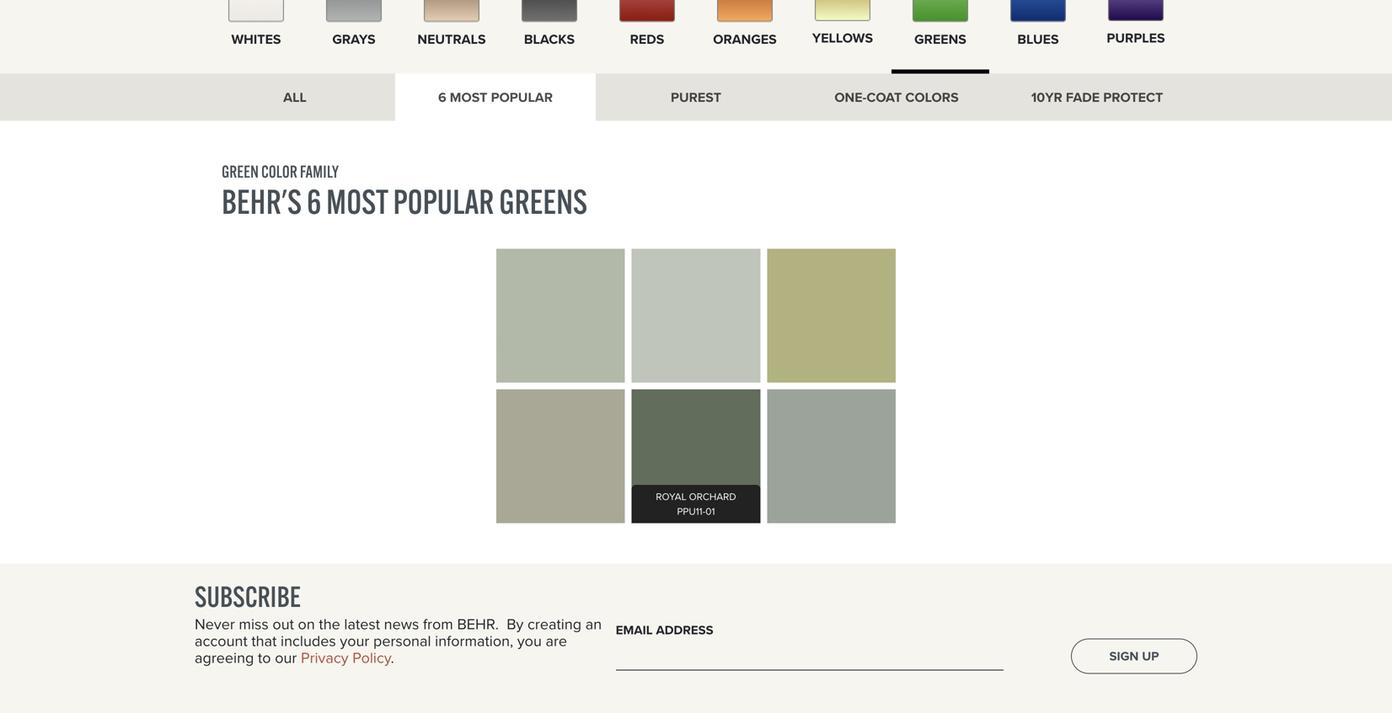 Task type: vqa. For each thing, say whether or not it's contained in the screenshot.
the WHITE
no



Task type: locate. For each thing, give the bounding box(es) containing it.
1 horizontal spatial 6
[[438, 87, 446, 107]]

grays
[[332, 29, 376, 49]]

6 inside green color family behr's 6 most popular greens
[[307, 181, 321, 223]]

6
[[438, 87, 446, 107], [307, 181, 321, 223]]

0 horizontal spatial 6
[[307, 181, 321, 223]]

greens
[[499, 181, 587, 223]]

gray image
[[326, 0, 382, 22]]

purple image
[[1108, 0, 1164, 21]]

are
[[546, 630, 567, 653]]

latest
[[344, 614, 380, 636]]

yellow image
[[815, 0, 871, 21]]

sign up button
[[1071, 639, 1197, 675]]

0 vertical spatial 6
[[438, 87, 446, 107]]

blues
[[1018, 29, 1059, 49]]

privacy policy link
[[301, 647, 391, 670]]

information,
[[435, 630, 513, 653]]

includes
[[281, 630, 336, 653]]

popular
[[393, 181, 494, 223]]

.
[[391, 647, 394, 670]]

email
[[616, 622, 653, 640]]

1 vertical spatial 6
[[307, 181, 321, 223]]

email address
[[616, 622, 713, 640]]

ppu11-
[[677, 505, 706, 519]]

from
[[423, 614, 453, 636]]

01
[[706, 505, 715, 519]]

6 most popular
[[438, 87, 553, 107]]

reds
[[630, 29, 664, 49]]

Email Address email field
[[616, 646, 1004, 671]]

address
[[656, 622, 713, 640]]

sign
[[1109, 647, 1139, 666]]

oranges
[[713, 29, 777, 49]]

colors
[[905, 87, 959, 107]]

personal
[[373, 630, 431, 653]]

one-
[[835, 87, 867, 107]]

an
[[585, 614, 602, 636]]

color
[[261, 161, 297, 182]]

family
[[300, 161, 339, 182]]

blue image
[[1010, 0, 1066, 22]]

royal orchard ppu11-01
[[656, 490, 736, 519]]

10yr
[[1031, 87, 1063, 107]]

one-coat colors
[[835, 87, 959, 107]]

black image
[[522, 0, 577, 22]]

popular
[[491, 87, 553, 107]]

news
[[384, 614, 419, 636]]

10yr fade protect
[[1031, 87, 1163, 107]]

yellows
[[812, 28, 873, 48]]

purest
[[671, 87, 721, 107]]

greens
[[914, 29, 966, 49]]



Task type: describe. For each thing, give the bounding box(es) containing it.
agreeing
[[195, 647, 254, 670]]

whites
[[231, 29, 281, 49]]

most
[[326, 181, 388, 223]]

sign up
[[1109, 647, 1159, 666]]

the
[[319, 614, 340, 636]]

green image
[[913, 0, 968, 22]]

your
[[340, 630, 369, 653]]

never
[[195, 614, 235, 636]]

up
[[1142, 647, 1159, 666]]

behr's
[[222, 181, 302, 223]]

on
[[298, 614, 315, 636]]

white image
[[228, 0, 284, 22]]

most
[[450, 87, 488, 107]]

royal
[[656, 490, 686, 504]]

blacks
[[524, 29, 575, 49]]

that
[[251, 630, 277, 653]]

to
[[258, 647, 271, 670]]

orchard
[[689, 490, 736, 504]]

privacy
[[301, 647, 349, 670]]

green color family behr's 6 most popular greens
[[222, 161, 587, 223]]

neutral image
[[424, 0, 480, 22]]

orange image
[[717, 0, 773, 22]]

subscribe
[[195, 579, 301, 615]]

by
[[507, 614, 524, 636]]

never miss out on the latest news from behr.  by creating an account that includes your personal information, you are agreeing to our
[[195, 614, 602, 670]]

purples
[[1107, 28, 1165, 48]]

out
[[273, 614, 294, 636]]

protect
[[1103, 87, 1163, 107]]

neutrals
[[418, 29, 486, 49]]

our
[[275, 647, 297, 670]]

all
[[283, 87, 307, 107]]

account
[[195, 630, 248, 653]]

you
[[517, 630, 542, 653]]

policy
[[352, 647, 391, 670]]

coat
[[867, 87, 902, 107]]

privacy policy .
[[301, 647, 394, 670]]

red image
[[619, 0, 675, 22]]

green
[[222, 161, 259, 182]]

miss
[[239, 614, 269, 636]]

fade
[[1066, 87, 1100, 107]]

creating
[[528, 614, 582, 636]]



